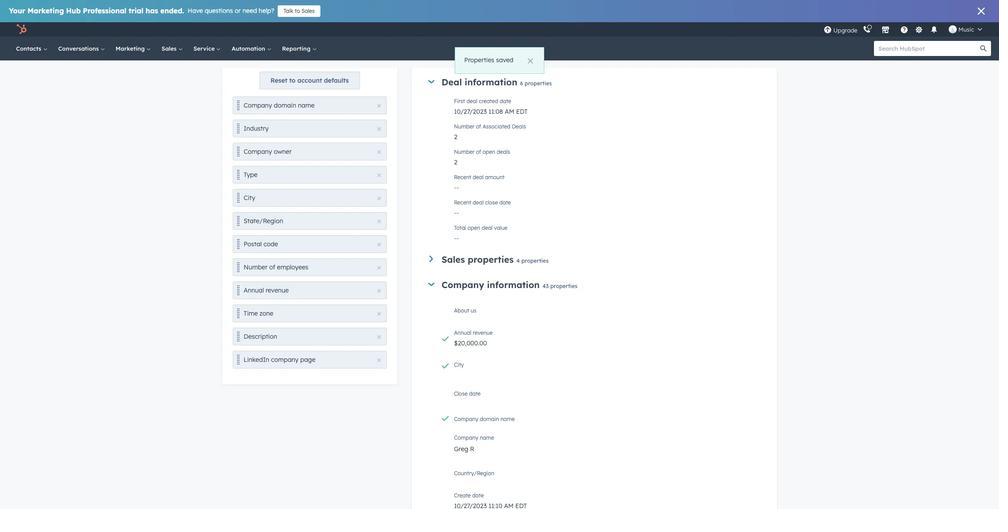Task type: vqa. For each thing, say whether or not it's contained in the screenshot.
second the Press to sort. ELEMENT from the left's Press to sort. icon
no



Task type: locate. For each thing, give the bounding box(es) containing it.
help image
[[900, 26, 908, 34]]

search button
[[976, 41, 991, 56]]

city down type at the top left
[[244, 194, 255, 202]]

close image for company owner
[[377, 151, 381, 154]]

1 vertical spatial annual revenue
[[454, 330, 493, 337]]

defaults
[[324, 77, 349, 85]]

talk
[[284, 8, 293, 14]]

City text field
[[454, 361, 759, 378]]

to inside button
[[289, 77, 296, 85]]

properties inside deal information 6 properties
[[525, 80, 552, 87]]

type
[[244, 171, 258, 179]]

sales inside button
[[302, 8, 315, 14]]

reset
[[270, 77, 287, 85]]

1 vertical spatial information
[[487, 280, 540, 291]]

close image for time zone
[[377, 313, 381, 316]]

close image for type
[[377, 174, 381, 177]]

sales down the "total"
[[442, 254, 465, 265]]

close image inside properties saved alert
[[528, 58, 533, 64]]

0 vertical spatial caret image
[[428, 80, 435, 84]]

close
[[454, 391, 468, 398]]

need
[[243, 7, 257, 15]]

deal left amount
[[473, 174, 484, 181]]

company owner
[[244, 148, 292, 156]]

city
[[244, 194, 255, 202], [454, 362, 464, 369]]

revenue down 'us'
[[473, 330, 493, 337]]

1 vertical spatial revenue
[[473, 330, 493, 337]]

service
[[193, 45, 216, 52]]

domain down reset
[[274, 102, 296, 110]]

to
[[295, 8, 300, 14], [289, 77, 296, 85]]

0 horizontal spatial domain
[[274, 102, 296, 110]]

0 horizontal spatial open
[[468, 225, 480, 232]]

0 vertical spatial of
[[476, 123, 481, 130]]

associated
[[483, 123, 510, 130]]

date
[[500, 98, 511, 105], [499, 200, 511, 206], [469, 391, 481, 398], [472, 493, 484, 499]]

Recent deal close date text field
[[454, 205, 759, 219]]

marketing
[[27, 6, 64, 15], [116, 45, 146, 52]]

properties right 6 at the top of the page
[[525, 80, 552, 87]]

of left deals
[[476, 149, 481, 155]]

company domain name up the company name
[[454, 416, 515, 423]]

properties inside sales properties 4 properties
[[521, 258, 549, 265]]

About us text field
[[454, 306, 759, 324]]

properties for company information
[[550, 283, 578, 290]]

1 horizontal spatial open
[[483, 149, 495, 155]]

of for open
[[476, 149, 481, 155]]

date right the close
[[469, 391, 481, 398]]

properties right 43 on the bottom right
[[550, 283, 578, 290]]

1 vertical spatial caret image
[[430, 256, 433, 263]]

date right create
[[472, 493, 484, 499]]

0 vertical spatial open
[[483, 149, 495, 155]]

to right reset
[[289, 77, 296, 85]]

company domain name down reset
[[244, 102, 315, 110]]

2 recent from the top
[[454, 200, 471, 206]]

0 horizontal spatial company domain name
[[244, 102, 315, 110]]

First deal created date text field
[[454, 103, 759, 118]]

company down industry
[[244, 148, 272, 156]]

help?
[[259, 7, 274, 15]]

close
[[485, 200, 498, 206]]

0 vertical spatial name
[[298, 102, 315, 110]]

recent deal close date
[[454, 200, 511, 206]]

1 horizontal spatial revenue
[[473, 330, 493, 337]]

close image for state/region
[[377, 220, 381, 224]]

0 vertical spatial information
[[465, 77, 517, 88]]

sales link
[[156, 36, 188, 61]]

1 vertical spatial annual
[[454, 330, 471, 337]]

1 horizontal spatial company domain name
[[454, 416, 515, 423]]

1 horizontal spatial name
[[480, 435, 494, 442]]

search image
[[980, 45, 987, 52]]

Total open deal value text field
[[454, 230, 759, 244]]

to right talk at the top of the page
[[295, 8, 300, 14]]

0 vertical spatial domain
[[274, 102, 296, 110]]

0 horizontal spatial name
[[298, 102, 315, 110]]

caret image
[[428, 80, 435, 84], [430, 256, 433, 263], [428, 283, 435, 287]]

notifications image
[[930, 26, 938, 34]]

open right the "total"
[[468, 225, 480, 232]]

description
[[244, 333, 277, 341]]

0 vertical spatial to
[[295, 8, 300, 14]]

reset to account defaults
[[270, 77, 349, 85]]

information down 4
[[487, 280, 540, 291]]

1 vertical spatial domain
[[480, 416, 499, 423]]

domain
[[274, 102, 296, 110], [480, 416, 499, 423]]

0 horizontal spatial marketing
[[27, 6, 64, 15]]

0 horizontal spatial sales
[[162, 45, 178, 52]]

of left "employees"
[[269, 264, 275, 272]]

0 horizontal spatial revenue
[[266, 287, 289, 295]]

reporting link
[[277, 36, 322, 61]]

sales for sales properties 4 properties
[[442, 254, 465, 265]]

0 horizontal spatial annual
[[244, 287, 264, 295]]

to inside button
[[295, 8, 300, 14]]

revenue
[[266, 287, 289, 295], [473, 330, 493, 337]]

sales
[[302, 8, 315, 14], [162, 45, 178, 52], [442, 254, 465, 265]]

0 vertical spatial revenue
[[266, 287, 289, 295]]

close date
[[454, 391, 481, 398]]

Number of Associated Deals text field
[[454, 129, 759, 143]]

2 vertical spatial sales
[[442, 254, 465, 265]]

4
[[516, 258, 520, 265]]

information up created
[[465, 77, 517, 88]]

your
[[9, 6, 25, 15]]

information
[[465, 77, 517, 88], [487, 280, 540, 291]]

Annual revenue text field
[[454, 335, 759, 350]]

1 vertical spatial marketing
[[116, 45, 146, 52]]

1 horizontal spatial domain
[[480, 416, 499, 423]]

Number of open deals text field
[[454, 154, 759, 168]]

us
[[471, 308, 476, 314]]

1 horizontal spatial annual
[[454, 330, 471, 337]]

hubspot image
[[16, 24, 27, 35]]

annual revenue
[[244, 287, 289, 295], [454, 330, 493, 337]]

annual revenue up zone
[[244, 287, 289, 295]]

menu
[[823, 22, 988, 36]]

open left deals
[[483, 149, 495, 155]]

automation link
[[226, 36, 277, 61]]

properties
[[525, 80, 552, 87], [468, 254, 514, 265], [521, 258, 549, 265], [550, 283, 578, 290]]

0 vertical spatial recent
[[454, 174, 471, 181]]

zone
[[260, 310, 273, 318]]

Create date text field
[[454, 498, 759, 510]]

properties saved alert
[[455, 47, 544, 74]]

questions
[[205, 7, 233, 15]]

properties inside company information 43 properties
[[550, 283, 578, 290]]

of
[[476, 123, 481, 130], [476, 149, 481, 155], [269, 264, 275, 272]]

trial
[[129, 6, 143, 15]]

0 horizontal spatial annual revenue
[[244, 287, 289, 295]]

close image for postal code
[[377, 243, 381, 247]]

1 vertical spatial of
[[476, 149, 481, 155]]

number down first
[[454, 123, 474, 130]]

number
[[454, 123, 474, 130], [454, 149, 474, 155], [244, 264, 268, 272]]

1 horizontal spatial marketing
[[116, 45, 146, 52]]

0 vertical spatial number
[[454, 123, 474, 130]]

1 vertical spatial number
[[454, 149, 474, 155]]

close image
[[528, 58, 533, 64], [377, 151, 381, 154], [377, 174, 381, 177], [377, 220, 381, 224], [377, 289, 381, 293], [377, 313, 381, 316], [377, 336, 381, 339], [377, 359, 381, 362]]

number down the postal
[[244, 264, 268, 272]]

name
[[298, 102, 315, 110], [501, 416, 515, 423], [480, 435, 494, 442]]

reset to account defaults button
[[259, 72, 360, 90]]

close image for city
[[377, 197, 381, 200]]

deals
[[512, 123, 526, 130]]

recent
[[454, 174, 471, 181], [454, 200, 471, 206]]

deal left close
[[473, 200, 484, 206]]

1 horizontal spatial annual revenue
[[454, 330, 493, 337]]

deal right first
[[467, 98, 477, 105]]

revenue down number of employees
[[266, 287, 289, 295]]

1 vertical spatial sales
[[162, 45, 178, 52]]

0 vertical spatial sales
[[302, 8, 315, 14]]

contacts
[[16, 45, 43, 52]]

your marketing hub professional trial has ended. have questions or need help?
[[9, 6, 274, 15]]

0 horizontal spatial city
[[244, 194, 255, 202]]

company domain name
[[244, 102, 315, 110], [454, 416, 515, 423]]

city up the close
[[454, 362, 464, 369]]

company
[[244, 102, 272, 110], [244, 148, 272, 156], [442, 280, 484, 291], [454, 416, 478, 423], [454, 435, 478, 442]]

properties right 4
[[521, 258, 549, 265]]

open
[[483, 149, 495, 155], [468, 225, 480, 232]]

state/region
[[244, 217, 283, 225]]

annual revenue down 'us'
[[454, 330, 493, 337]]

close image for number of employees
[[377, 266, 381, 270]]

2 vertical spatial number
[[244, 264, 268, 272]]

2 vertical spatial caret image
[[428, 283, 435, 287]]

2 horizontal spatial sales
[[442, 254, 465, 265]]

sales right talk at the top of the page
[[302, 8, 315, 14]]

domain up the company name
[[480, 416, 499, 423]]

of left associated
[[476, 123, 481, 130]]

deal information 6 properties
[[442, 77, 552, 88]]

recent down number of open deals
[[454, 174, 471, 181]]

marketing left hub
[[27, 6, 64, 15]]

sales left service
[[162, 45, 178, 52]]

postal code
[[244, 240, 278, 248]]

sales properties 4 properties
[[442, 254, 549, 265]]

close image
[[978, 8, 985, 15], [377, 104, 381, 108], [377, 127, 381, 131], [377, 197, 381, 200], [377, 243, 381, 247], [377, 266, 381, 270]]

2 vertical spatial of
[[269, 264, 275, 272]]

annual
[[244, 287, 264, 295], [454, 330, 471, 337]]

deal
[[467, 98, 477, 105], [473, 174, 484, 181], [473, 200, 484, 206], [482, 225, 493, 232]]

1 horizontal spatial sales
[[302, 8, 315, 14]]

number up recent deal amount
[[454, 149, 474, 155]]

1 recent from the top
[[454, 174, 471, 181]]

annual down about
[[454, 330, 471, 337]]

deal for created
[[467, 98, 477, 105]]

recent up the "total"
[[454, 200, 471, 206]]

marketing down trial
[[116, 45, 146, 52]]

1 vertical spatial recent
[[454, 200, 471, 206]]

close image for annual revenue
[[377, 289, 381, 293]]

0 vertical spatial annual revenue
[[244, 287, 289, 295]]

caret image for company
[[428, 283, 435, 287]]

1 horizontal spatial city
[[454, 362, 464, 369]]

2 horizontal spatial name
[[501, 416, 515, 423]]

create date
[[454, 493, 484, 499]]

1 vertical spatial to
[[289, 77, 296, 85]]

employees
[[277, 264, 308, 272]]

annual up time
[[244, 287, 264, 295]]



Task type: describe. For each thing, give the bounding box(es) containing it.
have
[[188, 7, 203, 15]]

43
[[542, 283, 549, 290]]

about us
[[454, 308, 476, 314]]

account
[[297, 77, 322, 85]]

code
[[264, 240, 278, 248]]

settings image
[[915, 26, 923, 34]]

properties for sales properties
[[521, 258, 549, 265]]

1 vertical spatial open
[[468, 225, 480, 232]]

created
[[479, 98, 498, 105]]

amount
[[485, 174, 505, 181]]

Country/Region text field
[[454, 469, 759, 487]]

Recent deal amount text field
[[454, 180, 759, 194]]

talk to sales button
[[278, 5, 321, 17]]

date right close
[[499, 200, 511, 206]]

menu containing music
[[823, 22, 988, 36]]

close image for company domain name
[[377, 104, 381, 108]]

ended.
[[160, 6, 184, 15]]

properties for deal information
[[525, 80, 552, 87]]

properties saved
[[464, 56, 513, 64]]

0 vertical spatial city
[[244, 194, 255, 202]]

marketplaces image
[[882, 26, 890, 34]]

notifications button
[[927, 22, 942, 36]]

caret image for sales
[[430, 256, 433, 263]]

talk to sales
[[284, 8, 315, 14]]

company information 43 properties
[[442, 280, 578, 291]]

automation
[[232, 45, 267, 52]]

service link
[[188, 36, 226, 61]]

deal for amount
[[473, 174, 484, 181]]

caret image for deal
[[428, 80, 435, 84]]

properties left 4
[[468, 254, 514, 265]]

calling icon image
[[863, 26, 871, 34]]

to for account
[[289, 77, 296, 85]]

upgrade image
[[824, 26, 832, 34]]

number for number of employees
[[244, 264, 268, 272]]

recent deal amount
[[454, 174, 505, 181]]

to for sales
[[295, 8, 300, 14]]

1 vertical spatial company domain name
[[454, 416, 515, 423]]

calling icon button
[[859, 24, 874, 35]]

0 vertical spatial company domain name
[[244, 102, 315, 110]]

recent for recent deal amount
[[454, 174, 471, 181]]

company
[[271, 356, 299, 364]]

date right created
[[500, 98, 511, 105]]

0 vertical spatial marketing
[[27, 6, 64, 15]]

Close date text field
[[454, 390, 759, 404]]

number of open deals
[[454, 149, 510, 155]]

2 vertical spatial name
[[480, 435, 494, 442]]

create
[[454, 493, 471, 499]]

company up the company name
[[454, 416, 478, 423]]

deals
[[497, 149, 510, 155]]

company up industry
[[244, 102, 272, 110]]

upgrade
[[834, 26, 858, 34]]

total
[[454, 225, 466, 232]]

close image for linkedin company page
[[377, 359, 381, 362]]

close image for industry
[[377, 127, 381, 131]]

1 vertical spatial city
[[454, 362, 464, 369]]

deal left value in the top of the page
[[482, 225, 493, 232]]

1 vertical spatial name
[[501, 416, 515, 423]]

close image for description
[[377, 336, 381, 339]]

postal
[[244, 240, 262, 248]]

information for deal
[[465, 77, 517, 88]]

number for number of open deals
[[454, 149, 474, 155]]

time
[[244, 310, 258, 318]]

linkedin
[[244, 356, 269, 364]]

marketplaces button
[[876, 22, 895, 36]]

country/region
[[454, 471, 494, 477]]

conversations
[[58, 45, 100, 52]]

music
[[959, 26, 974, 33]]

6
[[520, 80, 523, 87]]

number for number of associated deals
[[454, 123, 474, 130]]

contacts link
[[11, 36, 53, 61]]

or
[[235, 7, 241, 15]]

total open deal value
[[454, 225, 507, 232]]

first deal created date
[[454, 98, 511, 105]]

about
[[454, 308, 469, 314]]

of for employees
[[269, 264, 275, 272]]

properties
[[464, 56, 494, 64]]

hub
[[66, 6, 81, 15]]

page
[[300, 356, 315, 364]]

deal for close
[[473, 200, 484, 206]]

time zone
[[244, 310, 273, 318]]

information for company
[[487, 280, 540, 291]]

help button
[[897, 22, 912, 36]]

industry
[[244, 125, 269, 133]]

settings link
[[914, 25, 925, 34]]

number of associated deals
[[454, 123, 526, 130]]

linkedin company page
[[244, 356, 315, 364]]

conversations link
[[53, 36, 110, 61]]

0 vertical spatial annual
[[244, 287, 264, 295]]

number of employees
[[244, 264, 308, 272]]

Company name text field
[[454, 440, 759, 458]]

reporting
[[282, 45, 312, 52]]

company up country/region on the left of the page
[[454, 435, 478, 442]]

has
[[146, 6, 158, 15]]

value
[[494, 225, 507, 232]]

company up about
[[442, 280, 484, 291]]

professional
[[83, 6, 126, 15]]

Search HubSpot search field
[[874, 41, 983, 56]]

first
[[454, 98, 465, 105]]

company name
[[454, 435, 494, 442]]

deal
[[442, 77, 462, 88]]

owner
[[274, 148, 292, 156]]

of for associated
[[476, 123, 481, 130]]

sales for sales
[[162, 45, 178, 52]]

recent for recent deal close date
[[454, 200, 471, 206]]

saved
[[496, 56, 513, 64]]

music button
[[943, 22, 988, 36]]

greg robinson image
[[949, 25, 957, 33]]

marketing link
[[110, 36, 156, 61]]

hubspot link
[[11, 24, 33, 35]]



